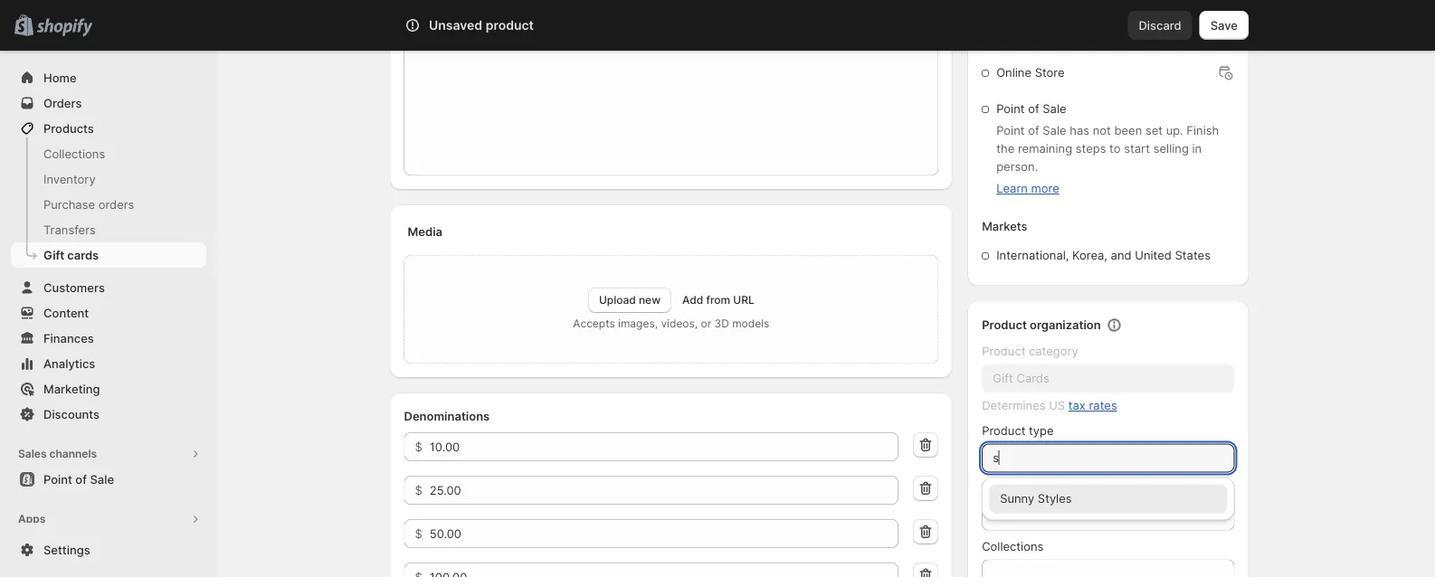 Task type: describe. For each thing, give the bounding box(es) containing it.
us
[[1049, 399, 1066, 413]]

accepts
[[573, 317, 615, 330]]

start
[[1125, 142, 1151, 156]]

product type
[[982, 424, 1054, 438]]

discard button
[[1128, 11, 1193, 40]]

purchase orders link
[[11, 192, 206, 217]]

denominations
[[404, 409, 490, 423]]

4 $ text field from the top
[[430, 563, 899, 578]]

states
[[1176, 249, 1211, 263]]

tax rates link
[[1069, 399, 1118, 413]]

united
[[1135, 249, 1172, 263]]

set
[[1146, 124, 1163, 138]]

point inside button
[[43, 473, 72, 487]]

apps button
[[11, 507, 206, 532]]

sales channels inside button
[[18, 448, 97, 461]]

apps
[[18, 513, 46, 526]]

customers
[[43, 281, 105, 295]]

product
[[486, 18, 534, 33]]

category
[[1029, 344, 1079, 358]]

or
[[701, 317, 712, 330]]

analytics
[[43, 357, 95, 371]]

0 vertical spatial of
[[1029, 102, 1040, 116]]

0 vertical spatial point
[[997, 102, 1025, 116]]

save
[[1211, 18, 1238, 32]]

online
[[997, 66, 1032, 80]]

settings
[[43, 543, 90, 557]]

point of sale link
[[11, 467, 206, 492]]

store
[[1035, 66, 1065, 80]]

accepts images, videos, or 3d models
[[573, 317, 770, 330]]

learn more link
[[997, 182, 1060, 196]]

from
[[707, 294, 731, 307]]

of inside point of sale link
[[75, 473, 87, 487]]

transfers link
[[11, 217, 206, 243]]

point of sale has not been set up. finish the remaining steps to start selling in person. learn more
[[997, 124, 1220, 196]]

orders
[[98, 197, 134, 211]]

$ for fourth $ text box from the bottom
[[415, 440, 423, 454]]

content
[[43, 306, 89, 320]]

sunny styles option
[[982, 485, 1235, 514]]

home link
[[11, 65, 206, 91]]

discounts
[[43, 407, 100, 421]]

content link
[[11, 301, 206, 326]]

products
[[43, 121, 94, 135]]

product for product type
[[982, 424, 1026, 438]]

1 horizontal spatial collections
[[982, 540, 1044, 554]]

product category
[[982, 344, 1079, 358]]

Vendor text field
[[982, 502, 1235, 531]]

save button
[[1200, 11, 1249, 40]]

remaining
[[1018, 142, 1073, 156]]

point inside "point of sale has not been set up. finish the remaining steps to start selling in person. learn more"
[[997, 124, 1025, 138]]

marketing link
[[11, 377, 206, 402]]

product for product organization
[[982, 318, 1027, 332]]

and
[[1111, 249, 1132, 263]]

determines
[[982, 399, 1046, 413]]

upload new
[[599, 294, 661, 307]]

gift cards link
[[11, 243, 206, 268]]

sunny
[[1000, 492, 1035, 506]]

videos,
[[661, 317, 698, 330]]

styles
[[1038, 492, 1072, 506]]

orders link
[[11, 91, 206, 116]]

$ for second $ text box from the top of the page
[[415, 483, 423, 497]]

customers link
[[11, 275, 206, 301]]

Product type text field
[[982, 444, 1235, 473]]

tax
[[1069, 399, 1086, 413]]

more
[[1032, 182, 1060, 196]]

international,
[[997, 249, 1070, 263]]

search
[[478, 18, 517, 32]]

upload new button
[[588, 288, 672, 313]]

inventory
[[43, 172, 96, 186]]

finish
[[1187, 124, 1220, 138]]



Task type: locate. For each thing, give the bounding box(es) containing it.
orders
[[43, 96, 82, 110]]

sale down sales channels button
[[90, 473, 114, 487]]

0 vertical spatial product
[[982, 318, 1027, 332]]

selling
[[1154, 142, 1189, 156]]

collections down sunny
[[982, 540, 1044, 554]]

discard
[[1139, 18, 1182, 32]]

media
[[408, 225, 443, 239]]

sale inside button
[[90, 473, 114, 487]]

0 vertical spatial sale
[[1043, 102, 1067, 116]]

0 horizontal spatial collections
[[43, 147, 105, 161]]

1 $ text field from the top
[[430, 433, 899, 462]]

sales channels down discounts
[[18, 448, 97, 461]]

point of sale down sales channels button
[[43, 473, 114, 487]]

2 $ from the top
[[415, 483, 423, 497]]

sunny styles
[[1000, 492, 1072, 506]]

purchase
[[43, 197, 95, 211]]

inventory link
[[11, 167, 206, 192]]

add
[[683, 294, 704, 307]]

1 vertical spatial $
[[415, 483, 423, 497]]

of up remaining
[[1029, 124, 1040, 138]]

sales up online
[[982, 37, 1013, 51]]

of down sales channels button
[[75, 473, 87, 487]]

product up product category
[[982, 318, 1027, 332]]

korea,
[[1073, 249, 1108, 263]]

unsaved product
[[429, 18, 534, 33]]

product for product category
[[982, 344, 1026, 358]]

0 horizontal spatial sales
[[18, 448, 47, 461]]

upload
[[599, 294, 636, 307]]

add from url button
[[683, 294, 755, 307]]

images,
[[618, 317, 658, 330]]

online store
[[997, 66, 1065, 80]]

point of sale inside button
[[43, 473, 114, 487]]

of inside "point of sale has not been set up. finish the remaining steps to start selling in person. learn more"
[[1029, 124, 1040, 138]]

sales down discounts
[[18, 448, 47, 461]]

vendor
[[982, 482, 1022, 496]]

channels inside sales channels button
[[49, 448, 97, 461]]

1 vertical spatial of
[[1029, 124, 1040, 138]]

1 vertical spatial sales channels
[[18, 448, 97, 461]]

analytics link
[[11, 351, 206, 377]]

in
[[1193, 142, 1202, 156]]

the
[[997, 142, 1015, 156]]

1 horizontal spatial sales
[[982, 37, 1013, 51]]

3 $ from the top
[[415, 527, 423, 541]]

0 horizontal spatial channels
[[49, 448, 97, 461]]

$ text field
[[430, 433, 899, 462], [430, 476, 899, 505], [430, 520, 899, 549], [430, 563, 899, 578]]

product organization
[[982, 318, 1101, 332]]

2 vertical spatial sale
[[90, 473, 114, 487]]

0 vertical spatial collections
[[43, 147, 105, 161]]

sales inside sales channels button
[[18, 448, 47, 461]]

point down online
[[997, 102, 1025, 116]]

steps
[[1076, 142, 1107, 156]]

of
[[1029, 102, 1040, 116], [1029, 124, 1040, 138], [75, 473, 87, 487]]

1 vertical spatial collections
[[982, 540, 1044, 554]]

0 vertical spatial sales
[[982, 37, 1013, 51]]

of down the online store
[[1029, 102, 1040, 116]]

3 $ text field from the top
[[430, 520, 899, 549]]

not
[[1093, 124, 1111, 138]]

1 vertical spatial sales
[[18, 448, 47, 461]]

2 product from the top
[[982, 344, 1026, 358]]

sale down store
[[1043, 102, 1067, 116]]

settings link
[[11, 538, 206, 563]]

3d
[[715, 317, 729, 330]]

unsaved
[[429, 18, 483, 33]]

sales channels button
[[11, 442, 206, 467]]

0 vertical spatial point of sale
[[997, 102, 1067, 116]]

channels down discounts
[[49, 448, 97, 461]]

markets
[[982, 220, 1028, 234]]

finances
[[43, 331, 94, 345]]

has
[[1070, 124, 1090, 138]]

cards
[[67, 248, 99, 262]]

$
[[415, 440, 423, 454], [415, 483, 423, 497], [415, 527, 423, 541]]

0 horizontal spatial point of sale
[[43, 473, 114, 487]]

marketing
[[43, 382, 100, 396]]

up.
[[1167, 124, 1184, 138]]

3 product from the top
[[982, 424, 1026, 438]]

international, korea, and united states
[[997, 249, 1211, 263]]

discounts link
[[11, 402, 206, 427]]

type
[[1029, 424, 1054, 438]]

2 vertical spatial point
[[43, 473, 72, 487]]

Collections text field
[[982, 560, 1235, 578]]

rates
[[1089, 399, 1118, 413]]

$ for 2nd $ text box from the bottom
[[415, 527, 423, 541]]

home
[[43, 71, 77, 85]]

channels up store
[[1016, 37, 1067, 51]]

product
[[982, 318, 1027, 332], [982, 344, 1026, 358], [982, 424, 1026, 438]]

collections up inventory
[[43, 147, 105, 161]]

product down determines
[[982, 424, 1026, 438]]

2 vertical spatial of
[[75, 473, 87, 487]]

1 vertical spatial sale
[[1043, 124, 1067, 138]]

Product category text field
[[982, 364, 1235, 393]]

sales channels up the online store
[[982, 37, 1067, 51]]

sales
[[982, 37, 1013, 51], [18, 448, 47, 461]]

gift cards
[[43, 248, 99, 262]]

point
[[997, 102, 1025, 116], [997, 124, 1025, 138], [43, 473, 72, 487]]

to
[[1110, 142, 1121, 156]]

point of sale down the online store
[[997, 102, 1067, 116]]

channels
[[1016, 37, 1067, 51], [49, 448, 97, 461]]

0 vertical spatial sales channels
[[982, 37, 1067, 51]]

2 vertical spatial $
[[415, 527, 423, 541]]

1 product from the top
[[982, 318, 1027, 332]]

purchase orders
[[43, 197, 134, 211]]

1 vertical spatial channels
[[49, 448, 97, 461]]

finances link
[[11, 326, 206, 351]]

point up the
[[997, 124, 1025, 138]]

person.
[[997, 160, 1039, 174]]

collections link
[[11, 141, 206, 167]]

2 $ text field from the top
[[430, 476, 899, 505]]

models
[[733, 317, 770, 330]]

organization
[[1030, 318, 1101, 332]]

add from url
[[683, 294, 755, 307]]

0 horizontal spatial sales channels
[[18, 448, 97, 461]]

product down product organization at the bottom right of the page
[[982, 344, 1026, 358]]

gift
[[43, 248, 64, 262]]

products link
[[11, 116, 206, 141]]

determines us tax rates
[[982, 399, 1118, 413]]

1 vertical spatial point
[[997, 124, 1025, 138]]

1 horizontal spatial point of sale
[[997, 102, 1067, 116]]

1 vertical spatial product
[[982, 344, 1026, 358]]

sale up remaining
[[1043, 124, 1067, 138]]

shopify image
[[36, 19, 93, 37]]

1 horizontal spatial channels
[[1016, 37, 1067, 51]]

2 vertical spatial product
[[982, 424, 1026, 438]]

1 vertical spatial point of sale
[[43, 473, 114, 487]]

point up apps
[[43, 473, 72, 487]]

1 horizontal spatial sales channels
[[982, 37, 1067, 51]]

1 $ from the top
[[415, 440, 423, 454]]

url
[[734, 294, 755, 307]]

sale inside "point of sale has not been set up. finish the remaining steps to start selling in person. learn more"
[[1043, 124, 1067, 138]]

search button
[[449, 11, 974, 40]]

point of sale
[[997, 102, 1067, 116], [43, 473, 114, 487]]

been
[[1115, 124, 1143, 138]]

learn
[[997, 182, 1028, 196]]

point of sale button
[[0, 467, 217, 492]]

0 vertical spatial $
[[415, 440, 423, 454]]

new
[[639, 294, 661, 307]]

0 vertical spatial channels
[[1016, 37, 1067, 51]]

sales channels
[[982, 37, 1067, 51], [18, 448, 97, 461]]



Task type: vqa. For each thing, say whether or not it's contained in the screenshot.
Unsaved Product
yes



